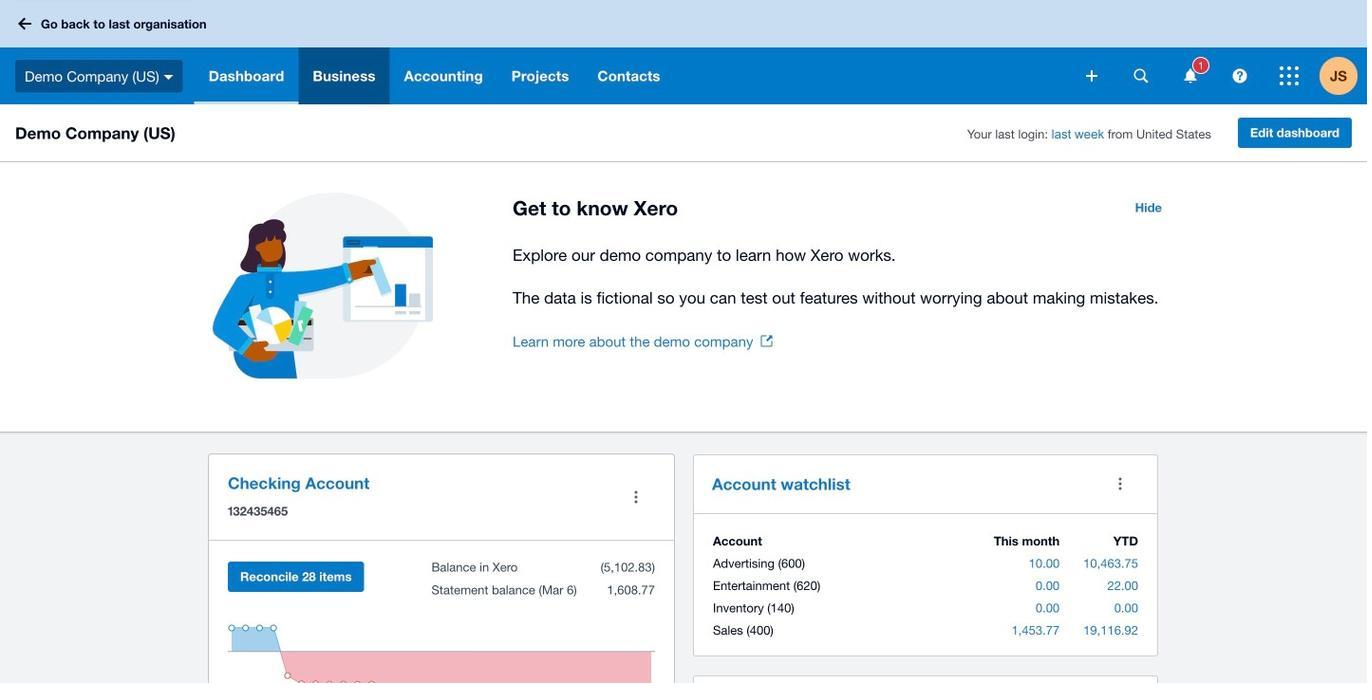 Task type: describe. For each thing, give the bounding box(es) containing it.
manage menu toggle image
[[617, 479, 655, 517]]

intro banner body element
[[513, 242, 1174, 312]]

1 svg image from the left
[[1185, 69, 1197, 83]]



Task type: locate. For each thing, give the bounding box(es) containing it.
2 svg image from the left
[[1234, 69, 1248, 83]]

1 horizontal spatial svg image
[[1234, 69, 1248, 83]]

banner
[[0, 0, 1368, 104]]

svg image
[[1185, 69, 1197, 83], [1234, 69, 1248, 83]]

0 horizontal spatial svg image
[[1185, 69, 1197, 83]]

svg image
[[18, 18, 31, 30], [1281, 66, 1300, 85], [1135, 69, 1149, 83], [1087, 70, 1098, 82], [164, 75, 174, 80]]



Task type: vqa. For each thing, say whether or not it's contained in the screenshot.
right of
no



